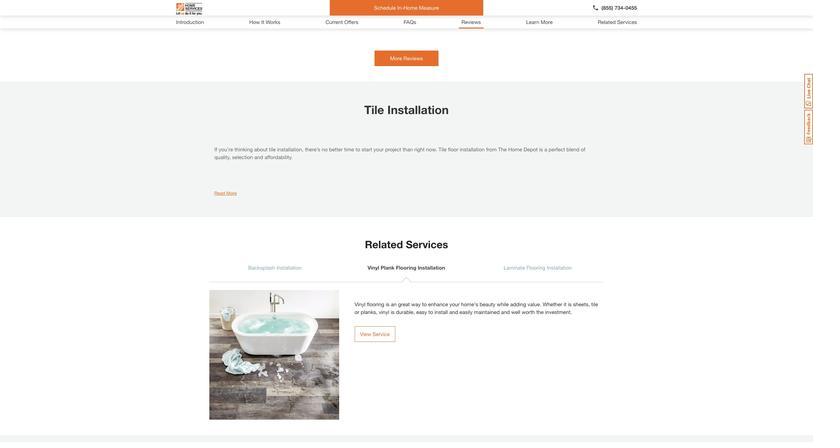Task type: vqa. For each thing, say whether or not it's contained in the screenshot.
734-
yes



Task type: locate. For each thing, give the bounding box(es) containing it.
(855) 734-0455 link
[[593, 4, 637, 12]]

related services
[[598, 19, 637, 25], [365, 239, 448, 251]]

0 horizontal spatial i
[[295, 10, 297, 16]]

a right 'been'
[[261, 2, 263, 8]]

0 horizontal spatial and
[[254, 154, 263, 160]]

view
[[360, 331, 371, 338]]

no
[[322, 146, 328, 153]]

0 horizontal spatial more
[[226, 191, 237, 196]]

reviews
[[462, 19, 481, 25], [404, 55, 423, 61]]

0 horizontal spatial a
[[261, 2, 263, 8]]

flooring
[[367, 302, 384, 308]]

schedule in-home measure button
[[330, 0, 483, 16]]

value.
[[528, 302, 541, 308]]

1 horizontal spatial your
[[450, 302, 460, 308]]

depot up offers
[[346, 10, 359, 16]]

quality,
[[214, 154, 231, 160]]

easily
[[460, 309, 473, 316]]

1 vertical spatial project
[[385, 146, 401, 153]]

0 horizontal spatial installation
[[378, 10, 403, 16]]

0 horizontal spatial related services
[[365, 239, 448, 251]]

been
[[248, 2, 259, 8]]

project left than
[[385, 146, 401, 153]]

your up easily on the bottom
[[450, 302, 460, 308]]

installation inside the this project has been a disaster from the start. i have complained many times.  i also had to pay for additional items that home depot sent incorrectly to my job site.   i will never use home depot for any installation again
[[378, 10, 403, 16]]

depot
[[209, 10, 223, 16], [346, 10, 359, 16]]

worth
[[522, 309, 535, 316]]

current
[[326, 19, 343, 25]]

2 vertical spatial more
[[226, 191, 237, 196]]

flooring right laminate
[[527, 265, 545, 271]]

from up site.
[[285, 2, 295, 8]]

0 vertical spatial more
[[541, 19, 553, 25]]

tile right sheets, at the right
[[591, 302, 598, 308]]

from left the
[[486, 146, 497, 153]]

and
[[254, 154, 263, 160], [449, 309, 458, 316], [501, 309, 510, 316]]

installation right floor
[[460, 146, 485, 153]]

0 horizontal spatial depot
[[209, 10, 223, 16]]

do it for you logo image
[[176, 0, 202, 18]]

i
[[319, 2, 320, 8], [392, 2, 394, 8], [295, 10, 297, 16]]

floor
[[448, 146, 459, 153]]

well
[[511, 309, 520, 316]]

laminate flooring installation
[[504, 265, 572, 271]]

related services down (855) 734-0455 link on the right top of page
[[598, 19, 637, 25]]

i left have
[[319, 2, 320, 8]]

for right the pay
[[432, 2, 438, 8]]

and down about
[[254, 154, 263, 160]]

installation
[[378, 10, 403, 16], [460, 146, 485, 153]]

1 horizontal spatial more
[[390, 55, 402, 61]]

depot down this
[[209, 10, 223, 16]]

home up "current"
[[331, 10, 344, 16]]

many
[[363, 2, 375, 8]]

view service
[[360, 331, 390, 338]]

backsplash
[[248, 265, 275, 271]]

tile up affordability. on the top of the page
[[269, 146, 276, 153]]

734-
[[615, 5, 626, 11]]

a inside the this project has been a disaster from the start. i have complained many times.  i also had to pay for additional items that home depot sent incorrectly to my job site.   i will never use home depot for any installation again
[[261, 2, 263, 8]]

an
[[391, 302, 397, 308]]

tile inside if you're thinking about tile installation, there's no better time to start your project than right now. tile floor installation from the home depot is a perfect blend of quality, selection and affordability.
[[439, 146, 447, 153]]

1 vertical spatial tile
[[591, 302, 598, 308]]

0 horizontal spatial tile
[[269, 146, 276, 153]]

0 horizontal spatial for
[[361, 10, 367, 16]]

sent
[[224, 10, 234, 16]]

home
[[404, 5, 418, 11], [508, 146, 522, 153]]

1 vertical spatial reviews
[[404, 55, 423, 61]]

1 vertical spatial your
[[450, 302, 460, 308]]

from inside the this project has been a disaster from the start. i have complained many times.  i also had to pay for additional items that home depot sent incorrectly to my job site.   i will never use home depot for any installation again
[[285, 2, 295, 8]]

1 horizontal spatial tile
[[591, 302, 598, 308]]

job
[[276, 10, 283, 16]]

works
[[266, 19, 280, 25]]

0 vertical spatial from
[[285, 2, 295, 8]]

is right it
[[568, 302, 572, 308]]

1 horizontal spatial i
[[319, 2, 320, 8]]

0 horizontal spatial related
[[365, 239, 403, 251]]

also
[[395, 2, 404, 8]]

vinyl up or
[[355, 302, 366, 308]]

1 vertical spatial related services
[[365, 239, 448, 251]]

0 vertical spatial the
[[297, 2, 304, 8]]

home inside button
[[404, 5, 418, 11]]

to left the pay
[[416, 2, 421, 8]]

related services up vinyl plank flooring installation
[[365, 239, 448, 251]]

1 horizontal spatial services
[[617, 19, 637, 25]]

disaster
[[265, 2, 283, 8]]

1 vertical spatial installation
[[460, 146, 485, 153]]

1 horizontal spatial related services
[[598, 19, 637, 25]]

1 horizontal spatial flooring
[[527, 265, 545, 271]]

is inside if you're thinking about tile installation, there's no better time to start your project than right now. tile floor installation from the home depot is a perfect blend of quality, selection and affordability.
[[539, 146, 543, 153]]

1 vertical spatial a
[[545, 146, 547, 153]]

is left an
[[386, 302, 390, 308]]

1 horizontal spatial installation
[[460, 146, 485, 153]]

0 vertical spatial vinyl
[[368, 265, 379, 271]]

right
[[414, 146, 425, 153]]

had
[[406, 2, 415, 8]]

0 vertical spatial for
[[432, 2, 438, 8]]

0 vertical spatial your
[[374, 146, 384, 153]]

project
[[220, 2, 236, 8], [385, 146, 401, 153]]

1 vertical spatial vinyl
[[355, 302, 366, 308]]

vinyl plank flooring installation
[[368, 265, 445, 271]]

1 horizontal spatial the
[[537, 309, 544, 316]]

related
[[598, 19, 616, 25], [365, 239, 403, 251]]

vinyl for vinyl flooring is an great way to enhance your home's beauty while adding value. whether it is sheets, tile or planks, vinyl is durable, easy to install and easily maintained and well worth the investment.
[[355, 302, 366, 308]]

of
[[581, 146, 586, 153]]

a
[[261, 2, 263, 8], [545, 146, 547, 153]]

0 horizontal spatial your
[[374, 146, 384, 153]]

more
[[541, 19, 553, 25], [390, 55, 402, 61], [226, 191, 237, 196]]

i left will at the left top of the page
[[295, 10, 297, 16]]

vinyl for vinyl plank flooring installation
[[368, 265, 379, 271]]

1 vertical spatial home
[[331, 10, 344, 16]]

2 depot from the left
[[346, 10, 359, 16]]

your inside vinyl flooring is an great way to enhance your home's beauty while adding value. whether it is sheets, tile or planks, vinyl is durable, easy to install and easily maintained and well worth the investment.
[[450, 302, 460, 308]]

1 horizontal spatial related
[[598, 19, 616, 25]]

0 horizontal spatial project
[[220, 2, 236, 8]]

0 vertical spatial tile
[[364, 103, 384, 117]]

1 vertical spatial more
[[390, 55, 402, 61]]

services up vinyl plank flooring installation
[[406, 239, 448, 251]]

services
[[617, 19, 637, 25], [406, 239, 448, 251]]

from
[[285, 2, 295, 8], [486, 146, 497, 153]]

0 vertical spatial home
[[404, 5, 418, 11]]

1 vertical spatial the
[[537, 309, 544, 316]]

is
[[539, 146, 543, 153], [386, 302, 390, 308], [568, 302, 572, 308], [391, 309, 395, 316]]

installation
[[387, 103, 449, 117], [277, 265, 302, 271], [418, 265, 445, 271], [547, 265, 572, 271]]

0 vertical spatial related services
[[598, 19, 637, 25]]

depot
[[524, 146, 538, 153]]

a left perfect
[[545, 146, 547, 153]]

0 vertical spatial a
[[261, 2, 263, 8]]

vinyl
[[379, 309, 389, 316]]

i left "also"
[[392, 2, 394, 8]]

0 horizontal spatial home
[[404, 5, 418, 11]]

live chat image
[[804, 74, 813, 109]]

any
[[368, 10, 377, 16]]

view service link
[[355, 327, 395, 343]]

vinyl
[[368, 265, 379, 271], [355, 302, 366, 308]]

project up sent at top
[[220, 2, 236, 8]]

1 horizontal spatial for
[[432, 2, 438, 8]]

project inside the this project has been a disaster from the start. i have complained many times.  i also had to pay for additional items that home depot sent incorrectly to my job site.   i will never use home depot for any installation again
[[220, 2, 236, 8]]

planks,
[[361, 309, 377, 316]]

to right easy
[[429, 309, 433, 316]]

2 horizontal spatial more
[[541, 19, 553, 25]]

0 vertical spatial project
[[220, 2, 236, 8]]

vinyl inside vinyl flooring is an great way to enhance your home's beauty while adding value. whether it is sheets, tile or planks, vinyl is durable, easy to install and easily maintained and well worth the investment.
[[355, 302, 366, 308]]

1 vertical spatial tile
[[439, 146, 447, 153]]

your right start
[[374, 146, 384, 153]]

0 horizontal spatial flooring
[[396, 265, 416, 271]]

1 vertical spatial for
[[361, 10, 367, 16]]

0 horizontal spatial the
[[297, 2, 304, 8]]

read
[[214, 191, 225, 196]]

way
[[411, 302, 421, 308]]

0 vertical spatial installation
[[378, 10, 403, 16]]

more for learn more
[[541, 19, 553, 25]]

and down while
[[501, 309, 510, 316]]

adding
[[510, 302, 526, 308]]

tile inside if you're thinking about tile installation, there's no better time to start your project than right now. tile floor installation from the home depot is a perfect blend of quality, selection and affordability.
[[269, 146, 276, 153]]

this project has been a disaster from the start. i have complained many times.  i also had to pay for additional items that home depot sent incorrectly to my job site.   i will never use home depot for any installation again
[[209, 2, 501, 16]]

faqs
[[404, 19, 416, 25]]

0 horizontal spatial tile
[[364, 103, 384, 117]]

or
[[355, 309, 359, 316]]

1 horizontal spatial from
[[486, 146, 497, 153]]

1 horizontal spatial home
[[508, 146, 522, 153]]

1 horizontal spatial depot
[[346, 10, 359, 16]]

introduction
[[176, 19, 204, 25]]

0 vertical spatial home
[[488, 2, 501, 8]]

related down (855)
[[598, 19, 616, 25]]

0 vertical spatial tile
[[269, 146, 276, 153]]

use
[[321, 10, 330, 16]]

1 horizontal spatial reviews
[[462, 19, 481, 25]]

tile
[[269, 146, 276, 153], [591, 302, 598, 308]]

the down value.
[[537, 309, 544, 316]]

the up will at the left top of the page
[[297, 2, 304, 8]]

1 horizontal spatial home
[[488, 2, 501, 8]]

0 horizontal spatial from
[[285, 2, 295, 8]]

installation down 'times.'
[[378, 10, 403, 16]]

0 vertical spatial related
[[598, 19, 616, 25]]

1 horizontal spatial and
[[449, 309, 458, 316]]

0 horizontal spatial vinyl
[[355, 302, 366, 308]]

vinyl left plank
[[368, 265, 379, 271]]

offers
[[344, 19, 358, 25]]

more inside more reviews link
[[390, 55, 402, 61]]

for left any
[[361, 10, 367, 16]]

services down 0455 on the top
[[617, 19, 637, 25]]

1 vertical spatial from
[[486, 146, 497, 153]]

1 horizontal spatial tile
[[439, 146, 447, 153]]

backsplash installation
[[248, 265, 302, 271]]

flooring right plank
[[396, 265, 416, 271]]

1 vertical spatial home
[[508, 146, 522, 153]]

related up plank
[[365, 239, 403, 251]]

1 horizontal spatial a
[[545, 146, 547, 153]]

install
[[435, 309, 448, 316]]

1 horizontal spatial project
[[385, 146, 401, 153]]

there's
[[305, 146, 320, 153]]

home right that
[[488, 2, 501, 8]]

tile
[[364, 103, 384, 117], [439, 146, 447, 153]]

and left easily on the bottom
[[449, 309, 458, 316]]

is right depot
[[539, 146, 543, 153]]

1 horizontal spatial vinyl
[[368, 265, 379, 271]]

your
[[374, 146, 384, 153], [450, 302, 460, 308]]

more reviews link
[[375, 51, 439, 66]]

to right time
[[356, 146, 360, 153]]

sheets,
[[573, 302, 590, 308]]

1 vertical spatial services
[[406, 239, 448, 251]]

to up easy
[[422, 302, 427, 308]]



Task type: describe. For each thing, give the bounding box(es) containing it.
homedepotcustomer
[[213, 20, 264, 26]]

project inside if you're thinking about tile installation, there's no better time to start your project than right now. tile floor installation from the home depot is a perfect blend of quality, selection and affordability.
[[385, 146, 401, 153]]

installation inside if you're thinking about tile installation, there's no better time to start your project than right now. tile floor installation from the home depot is a perfect blend of quality, selection and affordability.
[[460, 146, 485, 153]]

1 depot from the left
[[209, 10, 223, 16]]

2 flooring from the left
[[527, 265, 545, 271]]

learn more
[[526, 19, 553, 25]]

0 horizontal spatial services
[[406, 239, 448, 251]]

plank
[[381, 265, 395, 271]]

easy
[[416, 309, 427, 316]]

enhance
[[428, 302, 448, 308]]

schedule in-home measure
[[374, 5, 439, 11]]

my
[[267, 10, 274, 16]]

than
[[403, 146, 413, 153]]

this
[[209, 2, 219, 8]]

better
[[329, 146, 343, 153]]

how it works
[[249, 19, 280, 25]]

will
[[298, 10, 306, 16]]

feedback link image
[[804, 110, 813, 145]]

complained
[[334, 2, 361, 8]]

if
[[214, 146, 217, 153]]

has
[[238, 2, 246, 8]]

current offers
[[326, 19, 358, 25]]

to left my
[[261, 10, 266, 16]]

to inside if you're thinking about tile installation, there's no better time to start your project than right now. tile floor installation from the home depot is a perfect blend of quality, selection and affordability.
[[356, 146, 360, 153]]

0 vertical spatial services
[[617, 19, 637, 25]]

you're
[[219, 146, 233, 153]]

0 vertical spatial reviews
[[462, 19, 481, 25]]

- homedepotcustomer
[[209, 20, 264, 26]]

2 horizontal spatial and
[[501, 309, 510, 316]]

thinking
[[235, 146, 253, 153]]

perfect
[[549, 146, 565, 153]]

blend
[[567, 146, 580, 153]]

maintained
[[474, 309, 500, 316]]

beauty
[[480, 302, 496, 308]]

(855) 734-0455
[[602, 5, 637, 11]]

home inside if you're thinking about tile installation, there's no better time to start your project than right now. tile floor installation from the home depot is a perfect blend of quality, selection and affordability.
[[508, 146, 522, 153]]

vinyl flooring is an great way to enhance your home's beauty while adding value. whether it is sheets, tile or planks, vinyl is durable, easy to install and easily maintained and well worth the investment.
[[355, 302, 598, 316]]

1 vertical spatial related
[[365, 239, 403, 251]]

if you're thinking about tile installation, there's no better time to start your project than right now. tile floor installation from the home depot is a perfect blend of quality, selection and affordability.
[[214, 146, 586, 160]]

site.
[[284, 10, 294, 16]]

times.
[[377, 2, 391, 8]]

great
[[398, 302, 410, 308]]

items
[[464, 2, 477, 8]]

in-
[[397, 5, 404, 11]]

whether
[[543, 302, 562, 308]]

investment.
[[545, 309, 572, 316]]

learn
[[526, 19, 539, 25]]

measure
[[419, 5, 439, 11]]

how
[[249, 19, 260, 25]]

read more
[[214, 191, 237, 196]]

installation,
[[277, 146, 304, 153]]

have
[[321, 2, 332, 8]]

tile installation
[[364, 103, 449, 117]]

it
[[261, 19, 264, 25]]

1 flooring from the left
[[396, 265, 416, 271]]

laminate
[[504, 265, 525, 271]]

that
[[478, 2, 487, 8]]

0 horizontal spatial reviews
[[404, 55, 423, 61]]

durable,
[[396, 309, 415, 316]]

0 horizontal spatial home
[[331, 10, 344, 16]]

affordability.
[[265, 154, 293, 160]]

more reviews
[[390, 55, 423, 61]]

from inside if you're thinking about tile installation, there's no better time to start your project than right now. tile floor installation from the home depot is a perfect blend of quality, selection and affordability.
[[486, 146, 497, 153]]

it
[[564, 302, 567, 308]]

about
[[254, 146, 268, 153]]

start.
[[305, 2, 317, 8]]

selection
[[232, 154, 253, 160]]

again
[[404, 10, 417, 16]]

additional
[[440, 2, 462, 8]]

the
[[498, 146, 507, 153]]

start
[[362, 146, 372, 153]]

while
[[497, 302, 509, 308]]

schedule
[[374, 5, 396, 11]]

and inside if you're thinking about tile installation, there's no better time to start your project than right now. tile floor installation from the home depot is a perfect blend of quality, selection and affordability.
[[254, 154, 263, 160]]

0455
[[626, 5, 637, 11]]

a inside if you're thinking about tile installation, there's no better time to start your project than right now. tile floor installation from the home depot is a perfect blend of quality, selection and affordability.
[[545, 146, 547, 153]]

the inside vinyl flooring is an great way to enhance your home's beauty while adding value. whether it is sheets, tile or planks, vinyl is durable, easy to install and easily maintained and well worth the investment.
[[537, 309, 544, 316]]

is down an
[[391, 309, 395, 316]]

2 horizontal spatial i
[[392, 2, 394, 8]]

incorrectly
[[236, 10, 260, 16]]

the inside the this project has been a disaster from the start. i have complained many times.  i also had to pay for additional items that home depot sent incorrectly to my job site.   i will never use home depot for any installation again
[[297, 2, 304, 8]]

your inside if you're thinking about tile installation, there's no better time to start your project than right now. tile floor installation from the home depot is a perfect blend of quality, selection and affordability.
[[374, 146, 384, 153]]

time
[[344, 146, 354, 153]]

service
[[373, 331, 390, 338]]

home's
[[461, 302, 478, 308]]

-
[[209, 20, 211, 26]]

now.
[[426, 146, 437, 153]]

tile inside vinyl flooring is an great way to enhance your home's beauty while adding value. whether it is sheets, tile or planks, vinyl is durable, easy to install and easily maintained and well worth the investment.
[[591, 302, 598, 308]]

(855)
[[602, 5, 613, 11]]

more for read more
[[226, 191, 237, 196]]



